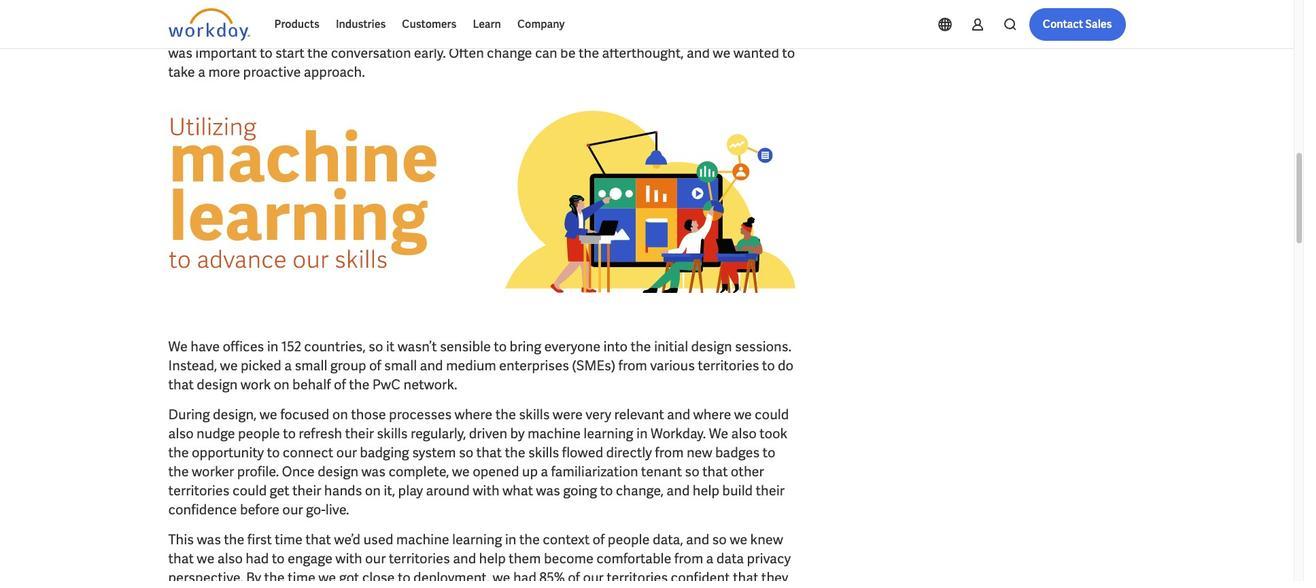 Task type: vqa. For each thing, say whether or not it's contained in the screenshot.
the network. at left
yes



Task type: describe. For each thing, give the bounding box(es) containing it.
initially—but
[[704, 25, 783, 43]]

sensible
[[440, 338, 491, 356]]

the up the "initially—but"
[[731, 0, 752, 5]]

our down become
[[583, 569, 604, 581]]

to up this
[[647, 0, 660, 5]]

that inside we have offices in 152 countries, so it wasn't sensible to bring everyone into the initial design sessions. instead, we picked a small group of small and medium enterprises (smes) from various territories to do that design work on behalf of the pwc network.
[[168, 376, 194, 394]]

other
[[731, 463, 764, 481]]

(smes)
[[572, 357, 616, 375]]

1 horizontal spatial had
[[513, 569, 537, 581]]

assessments,
[[533, 0, 617, 5]]

so inside this was the first time that we'd used machine learning in the context of people data, and so we knew that we also had to engage with our territories and help them become comfortable from a data privacy perspective. by the time we got close to deployment, we had 85% of our territories confident that th
[[712, 531, 727, 549]]

very inside one of our very first steps, determined by a series of impact assessments, was to encourage the businesses locally to really think about the technology and behavioral impact of this change. this didn't necessarily mean they were ready to support that change—many of them weren't initially—but it was important to start the conversation early. often change can be the afterthought, and we wanted to take a more proactive approach.
[[236, 0, 261, 5]]

0 horizontal spatial impact
[[488, 0, 530, 5]]

0 horizontal spatial could
[[233, 482, 267, 500]]

deployment,
[[414, 569, 490, 581]]

very inside during design, we focused on those processes where the skills were very relevant and where we could also nudge people to refresh their skills regularly, driven by machine learning in workday. we also took the opportunity to connect our badging system so that the skills flowed directly from new badges to the worker profile. once design was complete, we opened up a familiarization tenant so that other territories could get their hands on it, play around with what was going to change, and help build their confidence before our go-live.
[[586, 406, 611, 424]]

to down focused
[[283, 425, 296, 443]]

of left this
[[641, 6, 654, 24]]

complete,
[[389, 463, 449, 481]]

contact
[[1043, 17, 1083, 31]]

first inside this was the first time that we'd used machine learning in the context of people data, and so we knew that we also had to engage with our territories and help them become comfortable from a data privacy perspective. by the time we got close to deployment, we had 85% of our territories confident that th
[[247, 531, 272, 549]]

refresh
[[299, 425, 342, 443]]

driven
[[469, 425, 508, 443]]

offices
[[223, 338, 264, 356]]

one
[[168, 0, 194, 5]]

before
[[240, 501, 280, 519]]

to down the familiarization
[[600, 482, 613, 500]]

conversation
[[331, 44, 411, 62]]

sessions.
[[735, 338, 792, 356]]

a up customers
[[423, 0, 430, 5]]

this was the first time that we'd used machine learning in the context of people data, and so we knew that we also had to engage with our territories and help them become comfortable from a data privacy perspective. by the time we got close to deployment, we had 85% of our territories confident that th
[[168, 531, 791, 581]]

that down new on the bottom right of page
[[703, 463, 728, 481]]

into
[[604, 338, 628, 356]]

sales
[[1086, 17, 1112, 31]]

directly
[[606, 444, 652, 462]]

those
[[351, 406, 386, 424]]

learn
[[473, 17, 501, 31]]

regularly,
[[411, 425, 466, 443]]

help inside during design, we focused on those processes where the skills were very relevant and where we could also nudge people to refresh their skills regularly, driven by machine learning in workday. we also took the opportunity to connect our badging system so that the skills flowed directly from new badges to the worker profile. once design was complete, we opened up a familiarization tenant so that other territories could get their hands on it, play around with what was going to change, and help build their confidence before our go-live.
[[693, 482, 720, 500]]

series
[[433, 0, 470, 5]]

so down new on the bottom right of page
[[685, 463, 700, 481]]

industries button
[[328, 8, 394, 41]]

didn't
[[168, 25, 203, 43]]

engage
[[288, 550, 333, 568]]

take
[[168, 63, 195, 81]]

the up driven
[[496, 406, 516, 424]]

we up badges
[[734, 406, 752, 424]]

enterprises
[[499, 357, 569, 375]]

contact sales
[[1043, 17, 1112, 31]]

steps,
[[292, 0, 328, 5]]

our left go-
[[282, 501, 303, 519]]

become
[[544, 550, 594, 568]]

was down the badging
[[361, 463, 386, 481]]

network.
[[404, 376, 457, 394]]

a inside this was the first time that we'd used machine learning in the context of people data, and so we knew that we also had to engage with our territories and help them become comfortable from a data privacy perspective. by the time we got close to deployment, we had 85% of our territories confident that th
[[706, 550, 714, 568]]

in inside we have offices in 152 countries, so it wasn't sensible to bring everyone into the initial design sessions. instead, we picked a small group of small and medium enterprises (smes) from various territories to do that design work on behalf of the pwc network.
[[267, 338, 278, 356]]

what
[[503, 482, 533, 500]]

change—many
[[510, 25, 603, 43]]

contact sales link
[[1029, 8, 1126, 41]]

countries,
[[304, 338, 366, 356]]

1 vertical spatial impact
[[596, 6, 639, 24]]

territories up deployment, on the left bottom of page
[[389, 550, 450, 568]]

be
[[560, 44, 576, 62]]

to down took
[[763, 444, 776, 462]]

design inside during design, we focused on those processes where the skills were very relevant and where we could also nudge people to refresh their skills regularly, driven by machine learning in workday. we also took the opportunity to connect our badging system so that the skills flowed directly from new badges to the worker profile. once design was complete, we opened up a familiarization tenant so that other territories could get their hands on it, play around with what was going to change, and help build their confidence before our go-live.
[[318, 463, 359, 481]]

0 vertical spatial could
[[755, 406, 789, 424]]

and right learn
[[503, 6, 526, 24]]

nudge
[[197, 425, 235, 443]]

it inside we have offices in 152 countries, so it wasn't sensible to bring everyone into the initial design sessions. instead, we picked a small group of small and medium enterprises (smes) from various territories to do that design work on behalf of the pwc network.
[[386, 338, 395, 356]]

this inside one of our very first steps, determined by a series of impact assessments, was to encourage the businesses locally to really think about the technology and behavioral impact of this change. this didn't necessarily mean they were ready to support that change—many of them weren't initially—but it was important to start the conversation early. often change can be the afterthought, and we wanted to take a more proactive approach.
[[734, 6, 759, 24]]

to left engage
[[272, 550, 285, 568]]

with inside this was the first time that we'd used machine learning in the context of people data, and so we knew that we also had to engage with our territories and help them become comfortable from a data privacy perspective. by the time we got close to deployment, we had 85% of our territories confident that th
[[335, 550, 362, 568]]

go-
[[306, 501, 326, 519]]

and up deployment, on the left bottom of page
[[453, 550, 476, 568]]

flowed
[[562, 444, 603, 462]]

during
[[168, 406, 210, 424]]

to left bring
[[494, 338, 507, 356]]

of up pwc
[[369, 357, 381, 375]]

that up perspective.
[[168, 550, 194, 568]]

pwc
[[373, 376, 401, 394]]

to right close
[[398, 569, 411, 581]]

first inside one of our very first steps, determined by a series of impact assessments, was to encourage the businesses locally to really think about the technology and behavioral impact of this change. this didn't necessarily mean they were ready to support that change—many of them weren't initially—but it was important to start the conversation early. often change can be the afterthought, and we wanted to take a more proactive approach.
[[264, 0, 289, 5]]

0 vertical spatial skills
[[519, 406, 550, 424]]

build
[[722, 482, 753, 500]]

1 horizontal spatial their
[[345, 425, 374, 443]]

up
[[522, 463, 538, 481]]

territories down comfortable
[[607, 569, 668, 581]]

data
[[717, 550, 744, 568]]

close
[[362, 569, 395, 581]]

and inside we have offices in 152 countries, so it wasn't sensible to bring everyone into the initial design sessions. instead, we picked a small group of small and medium enterprises (smes) from various territories to do that design work on behalf of the pwc network.
[[420, 357, 443, 375]]

context
[[543, 531, 590, 549]]

privacy
[[747, 550, 791, 568]]

on inside we have offices in 152 countries, so it wasn't sensible to bring everyone into the initial design sessions. instead, we picked a small group of small and medium enterprises (smes) from various territories to do that design work on behalf of the pwc network.
[[274, 376, 290, 394]]

profile.
[[237, 463, 279, 481]]

was up the afterthought, at the top of the page
[[620, 0, 644, 5]]

once
[[282, 463, 315, 481]]

support
[[430, 25, 479, 43]]

our down refresh
[[336, 444, 357, 462]]

of up businesses
[[197, 0, 209, 5]]

go to the homepage image
[[168, 8, 250, 41]]

system
[[412, 444, 456, 462]]

the right be at the top left of the page
[[579, 44, 599, 62]]

can
[[535, 44, 558, 62]]

start
[[276, 44, 305, 62]]

instead,
[[168, 357, 217, 375]]

to up profile.
[[267, 444, 280, 462]]

the right by
[[264, 569, 285, 581]]

and up workday.
[[667, 406, 690, 424]]

the down the they
[[307, 44, 328, 62]]

was up take
[[168, 44, 193, 62]]

the down before
[[224, 531, 245, 549]]

the up ready
[[407, 6, 428, 24]]

industries
[[336, 17, 386, 31]]

1 vertical spatial time
[[288, 569, 316, 581]]

approach.
[[304, 63, 365, 81]]

the left worker at left bottom
[[168, 463, 189, 481]]

got
[[339, 569, 359, 581]]

various
[[650, 357, 695, 375]]

proactive
[[243, 63, 301, 81]]

we'd
[[334, 531, 361, 549]]

from inside during design, we focused on those processes where the skills were very relevant and where we could also nudge people to refresh their skills regularly, driven by machine learning in workday. we also took the opportunity to connect our badging system so that the skills flowed directly from new badges to the worker profile. once design was complete, we opened up a familiarization tenant so that other territories could get their hands on it, play around with what was going to change, and help build their confidence before our go-live.
[[655, 444, 684, 462]]

learn button
[[465, 8, 509, 41]]

confident
[[671, 569, 730, 581]]

of up technology
[[473, 0, 485, 5]]

our inside one of our very first steps, determined by a series of impact assessments, was to encourage the businesses locally to really think about the technology and behavioral impact of this change. this didn't necessarily mean they were ready to support that change—many of them weren't initially—but it was important to start the conversation early. often change can be the afterthought, and we wanted to take a more proactive approach.
[[212, 0, 233, 5]]

we inside we have offices in 152 countries, so it wasn't sensible to bring everyone into the initial design sessions. instead, we picked a small group of small and medium enterprises (smes) from various territories to do that design work on behalf of the pwc network.
[[220, 357, 238, 375]]

medium
[[446, 357, 496, 375]]

determined
[[331, 0, 402, 5]]

wanted
[[734, 44, 779, 62]]

we left got
[[318, 569, 336, 581]]

we down work
[[260, 406, 277, 424]]

worker
[[192, 463, 234, 481]]

in inside this was the first time that we'd used machine learning in the context of people data, and so we knew that we also had to engage with our territories and help them become comfortable from a data privacy perspective. by the time we got close to deployment, we had 85% of our territories confident that th
[[505, 531, 516, 549]]

necessarily
[[206, 25, 275, 43]]

perspective.
[[168, 569, 243, 581]]

wasn't
[[398, 338, 437, 356]]

territories inside during design, we focused on those processes where the skills were very relevant and where we could also nudge people to refresh their skills regularly, driven by machine learning in workday. we also took the opportunity to connect our badging system so that the skills flowed directly from new badges to the worker profile. once design was complete, we opened up a familiarization tenant so that other territories could get their hands on it, play around with what was going to change, and help build their confidence before our go-live.
[[168, 482, 230, 500]]

used
[[363, 531, 393, 549]]

we up perspective.
[[197, 550, 215, 568]]

by
[[246, 569, 261, 581]]

connect
[[283, 444, 333, 462]]

was down "up"
[[536, 482, 560, 500]]

weren't
[[656, 25, 701, 43]]

hands
[[324, 482, 362, 500]]

our up close
[[365, 550, 386, 568]]

ready
[[378, 25, 412, 43]]

2 vertical spatial on
[[365, 482, 381, 500]]



Task type: locate. For each thing, give the bounding box(es) containing it.
were inside during design, we focused on those processes where the skills were very relevant and where we could also nudge people to refresh their skills regularly, driven by machine learning in workday. we also took the opportunity to connect our badging system so that the skills flowed directly from new badges to the worker profile. once design was complete, we opened up a familiarization tenant so that other territories could get their hands on it, play around with what was going to change, and help build their confidence before our go-live.
[[553, 406, 583, 424]]

customers button
[[394, 8, 465, 41]]

group
[[330, 357, 366, 375]]

first up locally
[[264, 0, 289, 5]]

to right the wanted
[[782, 44, 795, 62]]

skills up the badging
[[377, 425, 408, 443]]

0 vertical spatial in
[[267, 338, 278, 356]]

0 vertical spatial had
[[246, 550, 269, 568]]

small
[[295, 357, 327, 375], [384, 357, 417, 375]]

this inside this was the first time that we'd used machine learning in the context of people data, and so we knew that we also had to engage with our territories and help them become comfortable from a data privacy perspective. by the time we got close to deployment, we had 85% of our territories confident that th
[[168, 531, 194, 549]]

badging
[[360, 444, 409, 462]]

0 horizontal spatial also
[[168, 425, 194, 443]]

impact down assessments, at the left
[[596, 6, 639, 24]]

1 horizontal spatial people
[[608, 531, 650, 549]]

change.
[[683, 6, 731, 24]]

machine up flowed
[[528, 425, 581, 443]]

where up workday.
[[693, 406, 731, 424]]

2 vertical spatial in
[[505, 531, 516, 549]]

it right the "initially—but"
[[786, 25, 795, 43]]

first down before
[[247, 531, 272, 549]]

1 vertical spatial we
[[709, 425, 729, 443]]

they
[[315, 25, 342, 43]]

the left context
[[519, 531, 540, 549]]

we down the "initially—but"
[[713, 44, 731, 62]]

0 vertical spatial design
[[691, 338, 732, 356]]

0 horizontal spatial design
[[197, 376, 238, 394]]

on right work
[[274, 376, 290, 394]]

the down during
[[168, 444, 189, 462]]

85%
[[539, 569, 565, 581]]

0 vertical spatial help
[[693, 482, 720, 500]]

by inside one of our very first steps, determined by a series of impact assessments, was to encourage the businesses locally to really think about the technology and behavioral impact of this change. this didn't necessarily mean they were ready to support that change—many of them weren't initially—but it was important to start the conversation early. often change can be the afterthought, and we wanted to take a more proactive approach.
[[405, 0, 420, 5]]

people inside this was the first time that we'd used machine learning in the context of people data, and so we knew that we also had to engage with our territories and help them become comfortable from a data privacy perspective. by the time we got close to deployment, we had 85% of our territories confident that th
[[608, 531, 650, 549]]

we up around
[[452, 463, 470, 481]]

0 horizontal spatial people
[[238, 425, 280, 443]]

machine
[[528, 425, 581, 443], [396, 531, 449, 549]]

that down data
[[733, 569, 759, 581]]

from
[[619, 357, 647, 375], [655, 444, 684, 462], [675, 550, 703, 568]]

we
[[168, 338, 188, 356], [709, 425, 729, 443]]

of down become
[[568, 569, 580, 581]]

1 horizontal spatial could
[[755, 406, 789, 424]]

where
[[455, 406, 493, 424], [693, 406, 731, 424]]

we have offices in 152 countries, so it wasn't sensible to bring everyone into the initial design sessions. instead, we picked a small group of small and medium enterprises (smes) from various territories to do that design work on behalf of the pwc network.
[[168, 338, 794, 394]]

0 horizontal spatial machine
[[396, 531, 449, 549]]

0 vertical spatial this
[[734, 6, 759, 24]]

the right into
[[631, 338, 651, 356]]

0 horizontal spatial their
[[292, 482, 321, 500]]

0 horizontal spatial learning
[[452, 531, 502, 549]]

1 horizontal spatial machine
[[528, 425, 581, 443]]

products button
[[266, 8, 328, 41]]

2 where from the left
[[693, 406, 731, 424]]

them up 85%
[[509, 550, 541, 568]]

it left wasn't
[[386, 338, 395, 356]]

in inside during design, we focused on those processes where the skills were very relevant and where we could also nudge people to refresh their skills regularly, driven by machine learning in workday. we also took the opportunity to connect our badging system so that the skills flowed directly from new badges to the worker profile. once design was complete, we opened up a familiarization tenant so that other territories could get their hands on it, play around with what was going to change, and help build their confidence before our go-live.
[[637, 425, 648, 443]]

0 horizontal spatial with
[[335, 550, 362, 568]]

2 horizontal spatial on
[[365, 482, 381, 500]]

2 vertical spatial skills
[[528, 444, 559, 462]]

by right driven
[[510, 425, 525, 443]]

0 vertical spatial we
[[168, 338, 188, 356]]

design,
[[213, 406, 257, 424]]

0 horizontal spatial we
[[168, 338, 188, 356]]

have
[[191, 338, 220, 356]]

1 vertical spatial help
[[479, 550, 506, 568]]

going
[[563, 482, 597, 500]]

in
[[267, 338, 278, 356], [637, 425, 648, 443], [505, 531, 516, 549]]

think
[[334, 6, 365, 24]]

1 vertical spatial first
[[247, 531, 272, 549]]

a inside we have offices in 152 countries, so it wasn't sensible to bring everyone into the initial design sessions. instead, we picked a small group of small and medium enterprises (smes) from various territories to do that design work on behalf of the pwc network.
[[284, 357, 292, 375]]

knew
[[751, 531, 783, 549]]

also inside this was the first time that we'd used machine learning in the context of people data, and so we knew that we also had to engage with our territories and help them become comfortable from a data privacy perspective. by the time we got close to deployment, we had 85% of our territories confident that th
[[217, 550, 243, 568]]

change,
[[616, 482, 664, 500]]

1 vertical spatial very
[[586, 406, 611, 424]]

0 vertical spatial impact
[[488, 0, 530, 5]]

a right "up"
[[541, 463, 548, 481]]

1 horizontal spatial learning
[[584, 425, 634, 443]]

1 small from the left
[[295, 357, 327, 375]]

from inside this was the first time that we'd used machine learning in the context of people data, and so we knew that we also had to engage with our territories and help them become comfortable from a data privacy perspective. by the time we got close to deployment, we had 85% of our territories confident that th
[[675, 550, 703, 568]]

around
[[426, 482, 470, 500]]

0 horizontal spatial them
[[509, 550, 541, 568]]

we down "offices"
[[220, 357, 238, 375]]

small up pwc
[[384, 357, 417, 375]]

1 horizontal spatial with
[[473, 482, 500, 500]]

to
[[647, 0, 660, 5], [282, 6, 295, 24], [415, 25, 428, 43], [260, 44, 273, 62], [782, 44, 795, 62], [494, 338, 507, 356], [762, 357, 775, 375], [283, 425, 296, 443], [267, 444, 280, 462], [763, 444, 776, 462], [600, 482, 613, 500], [272, 550, 285, 568], [398, 569, 411, 581]]

0 vertical spatial learning
[[584, 425, 634, 443]]

them inside this was the first time that we'd used machine learning in the context of people data, and so we knew that we also had to engage with our territories and help them become comfortable from a data privacy perspective. by the time we got close to deployment, we had 85% of our territories confident that th
[[509, 550, 541, 568]]

1 vertical spatial with
[[335, 550, 362, 568]]

was down confidence
[[197, 531, 221, 549]]

2 horizontal spatial also
[[731, 425, 757, 443]]

a down 152
[[284, 357, 292, 375]]

1 horizontal spatial were
[[553, 406, 583, 424]]

in down what
[[505, 531, 516, 549]]

with down opened
[[473, 482, 500, 500]]

important
[[195, 44, 257, 62]]

1 horizontal spatial it
[[786, 25, 795, 43]]

1 horizontal spatial impact
[[596, 6, 639, 24]]

familiarization
[[551, 463, 638, 481]]

we up data
[[730, 531, 748, 549]]

0 vertical spatial from
[[619, 357, 647, 375]]

1 horizontal spatial we
[[709, 425, 729, 443]]

opened
[[473, 463, 519, 481]]

1 horizontal spatial design
[[318, 463, 359, 481]]

could up took
[[755, 406, 789, 424]]

time down engage
[[288, 569, 316, 581]]

with up got
[[335, 550, 362, 568]]

learning
[[584, 425, 634, 443], [452, 531, 502, 549]]

we right deployment, on the left bottom of page
[[493, 569, 510, 581]]

so down driven
[[459, 444, 474, 462]]

0 horizontal spatial were
[[345, 25, 375, 43]]

we inside one of our very first steps, determined by a series of impact assessments, was to encourage the businesses locally to really think about the technology and behavioral impact of this change. this didn't necessarily mean they were ready to support that change—many of them weren't initially—but it was important to start the conversation early. often change can be the afterthought, and we wanted to take a more proactive approach.
[[713, 44, 731, 62]]

were
[[345, 25, 375, 43], [553, 406, 583, 424]]

comfortable
[[597, 550, 672, 568]]

about
[[368, 6, 404, 24]]

their down those
[[345, 425, 374, 443]]

small up behalf
[[295, 357, 327, 375]]

that up engage
[[306, 531, 331, 549]]

machine inside this was the first time that we'd used machine learning in the context of people data, and so we knew that we also had to engage with our territories and help them become comfortable from a data privacy perspective. by the time we got close to deployment, we had 85% of our territories confident that th
[[396, 531, 449, 549]]

1 vertical spatial design
[[197, 376, 238, 394]]

0 horizontal spatial it
[[386, 338, 395, 356]]

where up driven
[[455, 406, 493, 424]]

0 horizontal spatial very
[[236, 0, 261, 5]]

152
[[281, 338, 301, 356]]

0 horizontal spatial this
[[168, 531, 194, 549]]

to up proactive
[[260, 44, 273, 62]]

0 horizontal spatial had
[[246, 550, 269, 568]]

0 horizontal spatial where
[[455, 406, 493, 424]]

1 where from the left
[[455, 406, 493, 424]]

so up pwc
[[369, 338, 383, 356]]

0 vertical spatial it
[[786, 25, 795, 43]]

time
[[275, 531, 303, 549], [288, 569, 316, 581]]

a up confident
[[706, 550, 714, 568]]

1 horizontal spatial help
[[693, 482, 720, 500]]

1 vertical spatial skills
[[377, 425, 408, 443]]

mean
[[278, 25, 312, 43]]

and down weren't
[[687, 44, 710, 62]]

1 horizontal spatial small
[[384, 357, 417, 375]]

1 vertical spatial on
[[332, 406, 348, 424]]

customers
[[402, 17, 457, 31]]

0 horizontal spatial on
[[274, 376, 290, 394]]

very up locally
[[236, 0, 261, 5]]

1 vertical spatial them
[[509, 550, 541, 568]]

skills down 'enterprises'
[[519, 406, 550, 424]]

relevant
[[614, 406, 664, 424]]

the down 'group'
[[349, 376, 370, 394]]

0 vertical spatial by
[[405, 0, 420, 5]]

1 horizontal spatial where
[[693, 406, 731, 424]]

on up refresh
[[332, 406, 348, 424]]

of
[[197, 0, 209, 5], [473, 0, 485, 5], [641, 6, 654, 24], [606, 25, 618, 43], [369, 357, 381, 375], [334, 376, 346, 394], [593, 531, 605, 549], [568, 569, 580, 581]]

badges
[[715, 444, 760, 462]]

them inside one of our very first steps, determined by a series of impact assessments, was to encourage the businesses locally to really think about the technology and behavioral impact of this change. this didn't necessarily mean they were ready to support that change—many of them weren't initially—but it was important to start the conversation early. often change can be the afterthought, and we wanted to take a more proactive approach.
[[621, 25, 653, 43]]

0 vertical spatial with
[[473, 482, 500, 500]]

to left do
[[762, 357, 775, 375]]

1 vertical spatial in
[[637, 425, 648, 443]]

of right context
[[593, 531, 605, 549]]

1 vertical spatial learning
[[452, 531, 502, 549]]

0 horizontal spatial help
[[479, 550, 506, 568]]

it
[[786, 25, 795, 43], [386, 338, 395, 356]]

took
[[760, 425, 788, 443]]

and down tenant
[[667, 482, 690, 500]]

2 horizontal spatial their
[[756, 482, 785, 500]]

products
[[274, 17, 320, 31]]

machine right used
[[396, 531, 449, 549]]

0 vertical spatial on
[[274, 376, 290, 394]]

a right take
[[198, 63, 205, 81]]

0 horizontal spatial in
[[267, 338, 278, 356]]

opportunity
[[192, 444, 264, 462]]

technology
[[431, 6, 500, 24]]

their
[[345, 425, 374, 443], [292, 482, 321, 500], [756, 482, 785, 500]]

0 vertical spatial them
[[621, 25, 653, 43]]

our
[[212, 0, 233, 5], [336, 444, 357, 462], [282, 501, 303, 519], [365, 550, 386, 568], [583, 569, 604, 581]]

1 vertical spatial by
[[510, 425, 525, 443]]

also
[[168, 425, 194, 443], [731, 425, 757, 443], [217, 550, 243, 568]]

bring
[[510, 338, 541, 356]]

1 vertical spatial machine
[[396, 531, 449, 549]]

often
[[449, 44, 484, 62]]

from inside we have offices in 152 countries, so it wasn't sensible to bring everyone into the initial design sessions. instead, we picked a small group of small and medium enterprises (smes) from various territories to do that design work on behalf of the pwc network.
[[619, 357, 647, 375]]

design
[[691, 338, 732, 356], [197, 376, 238, 394], [318, 463, 359, 481]]

help inside this was the first time that we'd used machine learning in the context of people data, and so we knew that we also had to engage with our territories and help them become comfortable from a data privacy perspective. by the time we got close to deployment, we had 85% of our territories confident that th
[[479, 550, 506, 568]]

it,
[[384, 482, 395, 500]]

to up mean
[[282, 6, 295, 24]]

1 horizontal spatial in
[[505, 531, 516, 549]]

1 horizontal spatial also
[[217, 550, 243, 568]]

with inside during design, we focused on those processes where the skills were very relevant and where we could also nudge people to refresh their skills regularly, driven by machine learning in workday. we also took the opportunity to connect our badging system so that the skills flowed directly from new badges to the worker profile. once design was complete, we opened up a familiarization tenant so that other territories could get their hands on it, play around with what was going to change, and help build their confidence before our go-live.
[[473, 482, 500, 500]]

2 vertical spatial from
[[675, 550, 703, 568]]

1 horizontal spatial on
[[332, 406, 348, 424]]

2 horizontal spatial in
[[637, 425, 648, 443]]

learning up directly
[[584, 425, 634, 443]]

1 horizontal spatial by
[[510, 425, 525, 443]]

so up data
[[712, 531, 727, 549]]

processes
[[389, 406, 452, 424]]

so inside we have offices in 152 countries, so it wasn't sensible to bring everyone into the initial design sessions. instead, we picked a small group of small and medium enterprises (smes) from various territories to do that design work on behalf of the pwc network.
[[369, 338, 383, 356]]

were down think
[[345, 25, 375, 43]]

2 vertical spatial design
[[318, 463, 359, 481]]

0 horizontal spatial by
[[405, 0, 420, 5]]

1 vertical spatial this
[[168, 531, 194, 549]]

1 vertical spatial were
[[553, 406, 583, 424]]

territories inside we have offices in 152 countries, so it wasn't sensible to bring everyone into the initial design sessions. instead, we picked a small group of small and medium enterprises (smes) from various territories to do that design work on behalf of the pwc network.
[[698, 357, 759, 375]]

territories down sessions.
[[698, 357, 759, 375]]

to up early. at the top of the page
[[415, 25, 428, 43]]

2 small from the left
[[384, 357, 417, 375]]

impact up learn
[[488, 0, 530, 5]]

locally
[[240, 6, 279, 24]]

of up the afterthought, at the top of the page
[[606, 25, 618, 43]]

by up customers
[[405, 0, 420, 5]]

very left relevant
[[586, 406, 611, 424]]

focused
[[280, 406, 329, 424]]

businesses
[[168, 6, 237, 24]]

were up flowed
[[553, 406, 583, 424]]

workday.
[[651, 425, 706, 443]]

learning inside this was the first time that we'd used machine learning in the context of people data, and so we knew that we also had to engage with our territories and help them become comfortable from a data privacy perspective. by the time we got close to deployment, we had 85% of our territories confident that th
[[452, 531, 502, 549]]

initial
[[654, 338, 688, 356]]

1 horizontal spatial this
[[734, 6, 759, 24]]

1 horizontal spatial them
[[621, 25, 653, 43]]

learning inside during design, we focused on those processes where the skills were very relevant and where we could also nudge people to refresh their skills regularly, driven by machine learning in workday. we also took the opportunity to connect our badging system so that the skills flowed directly from new badges to the worker profile. once design was complete, we opened up a familiarization tenant so that other territories could get their hands on it, play around with what was going to change, and help build their confidence before our go-live.
[[584, 425, 634, 443]]

first
[[264, 0, 289, 5], [247, 531, 272, 549]]

play
[[398, 482, 423, 500]]

from up tenant
[[655, 444, 684, 462]]

0 horizontal spatial small
[[295, 357, 327, 375]]

people up comfortable
[[608, 531, 650, 549]]

very
[[236, 0, 261, 5], [586, 406, 611, 424]]

that down instead,
[[168, 376, 194, 394]]

1 horizontal spatial very
[[586, 406, 611, 424]]

that down driven
[[476, 444, 502, 462]]

1 vertical spatial people
[[608, 531, 650, 549]]

their down other
[[756, 482, 785, 500]]

also up badges
[[731, 425, 757, 443]]

1 vertical spatial could
[[233, 482, 267, 500]]

0 vertical spatial were
[[345, 25, 375, 43]]

picked
[[241, 357, 281, 375]]

utilizing machine learning image
[[168, 92, 796, 294]]

2 horizontal spatial design
[[691, 338, 732, 356]]

in down relevant
[[637, 425, 648, 443]]

we inside we have offices in 152 countries, so it wasn't sensible to bring everyone into the initial design sessions. instead, we picked a small group of small and medium enterprises (smes) from various territories to do that design work on behalf of the pwc network.
[[168, 338, 188, 356]]

and right data,
[[686, 531, 709, 549]]

we inside during design, we focused on those processes where the skills were very relevant and where we could also nudge people to refresh their skills regularly, driven by machine learning in workday. we also took the opportunity to connect our badging system so that the skills flowed directly from new badges to the worker profile. once design was complete, we opened up a familiarization tenant so that other territories could get their hands on it, play around with what was going to change, and help build their confidence before our go-live.
[[709, 425, 729, 443]]

them up the afterthought, at the top of the page
[[621, 25, 653, 43]]

by inside during design, we focused on those processes where the skills were very relevant and where we could also nudge people to refresh their skills regularly, driven by machine learning in workday. we also took the opportunity to connect our badging system so that the skills flowed directly from new badges to the worker profile. once design was complete, we opened up a familiarization tenant so that other territories could get their hands on it, play around with what was going to change, and help build their confidence before our go-live.
[[510, 425, 525, 443]]

it inside one of our very first steps, determined by a series of impact assessments, was to encourage the businesses locally to really think about the technology and behavioral impact of this change. this didn't necessarily mean they were ready to support that change—many of them weren't initially—but it was important to start the conversation early. often change can be the afterthought, and we wanted to take a more proactive approach.
[[786, 25, 795, 43]]

skills up "up"
[[528, 444, 559, 462]]

one of our very first steps, determined by a series of impact assessments, was to encourage the businesses locally to really think about the technology and behavioral impact of this change. this didn't necessarily mean they were ready to support that change—many of them weren't initially—but it was important to start the conversation early. often change can be the afterthought, and we wanted to take a more proactive approach.
[[168, 0, 795, 81]]

people
[[238, 425, 280, 443], [608, 531, 650, 549]]

the up "up"
[[505, 444, 526, 462]]

a inside during design, we focused on those processes where the skills were very relevant and where we could also nudge people to refresh their skills regularly, driven by machine learning in workday. we also took the opportunity to connect our badging system so that the skills flowed directly from new badges to the worker profile. once design was complete, we opened up a familiarization tenant so that other territories could get their hands on it, play around with what was going to change, and help build their confidence before our go-live.
[[541, 463, 548, 481]]

this
[[734, 6, 759, 24], [168, 531, 194, 549]]

was inside this was the first time that we'd used machine learning in the context of people data, and so we knew that we also had to engage with our territories and help them become comfortable from a data privacy perspective. by the time we got close to deployment, we had 85% of our territories confident that th
[[197, 531, 221, 549]]

that inside one of our very first steps, determined by a series of impact assessments, was to encourage the businesses locally to really think about the technology and behavioral impact of this change. this didn't necessarily mean they were ready to support that change—many of them weren't initially—but it was important to start the conversation early. often change can be the afterthought, and we wanted to take a more proactive approach.
[[482, 25, 507, 43]]

0 vertical spatial machine
[[528, 425, 581, 443]]

people inside during design, we focused on those processes where the skills were very relevant and where we could also nudge people to refresh their skills regularly, driven by machine learning in workday. we also took the opportunity to connect our badging system so that the skills flowed directly from new badges to the worker profile. once design was complete, we opened up a familiarization tenant so that other territories could get their hands on it, play around with what was going to change, and help build their confidence before our go-live.
[[238, 425, 280, 443]]

1 vertical spatial from
[[655, 444, 684, 462]]

the
[[731, 0, 752, 5], [407, 6, 428, 24], [307, 44, 328, 62], [579, 44, 599, 62], [631, 338, 651, 356], [349, 376, 370, 394], [496, 406, 516, 424], [168, 444, 189, 462], [505, 444, 526, 462], [168, 463, 189, 481], [224, 531, 245, 549], [519, 531, 540, 549], [264, 569, 285, 581]]

0 vertical spatial first
[[264, 0, 289, 5]]

were inside one of our very first steps, determined by a series of impact assessments, was to encourage the businesses locally to really think about the technology and behavioral impact of this change. this didn't necessarily mean they were ready to support that change—many of them weren't initially—but it was important to start the conversation early. often change can be the afterthought, and we wanted to take a more proactive approach.
[[345, 25, 375, 43]]

0 vertical spatial people
[[238, 425, 280, 443]]

learning up deployment, on the left bottom of page
[[452, 531, 502, 549]]

help
[[693, 482, 720, 500], [479, 550, 506, 568]]

this up the "initially—but"
[[734, 6, 759, 24]]

new
[[687, 444, 713, 462]]

on left it,
[[365, 482, 381, 500]]

0 vertical spatial very
[[236, 0, 261, 5]]

design right initial
[[691, 338, 732, 356]]

change
[[487, 44, 532, 62]]

afterthought,
[[602, 44, 684, 62]]

1 vertical spatial had
[[513, 569, 537, 581]]

behalf
[[292, 376, 331, 394]]

machine inside during design, we focused on those processes where the skills were very relevant and where we could also nudge people to refresh their skills regularly, driven by machine learning in workday. we also took the opportunity to connect our badging system so that the skills flowed directly from new badges to the worker profile. once design was complete, we opened up a familiarization tenant so that other territories could get their hands on it, play around with what was going to change, and help build their confidence before our go-live.
[[528, 425, 581, 443]]

we up instead,
[[168, 338, 188, 356]]

0 vertical spatial time
[[275, 531, 303, 549]]

company
[[518, 17, 565, 31]]

of down 'group'
[[334, 376, 346, 394]]

confidence
[[168, 501, 237, 519]]

1 vertical spatial it
[[386, 338, 395, 356]]



